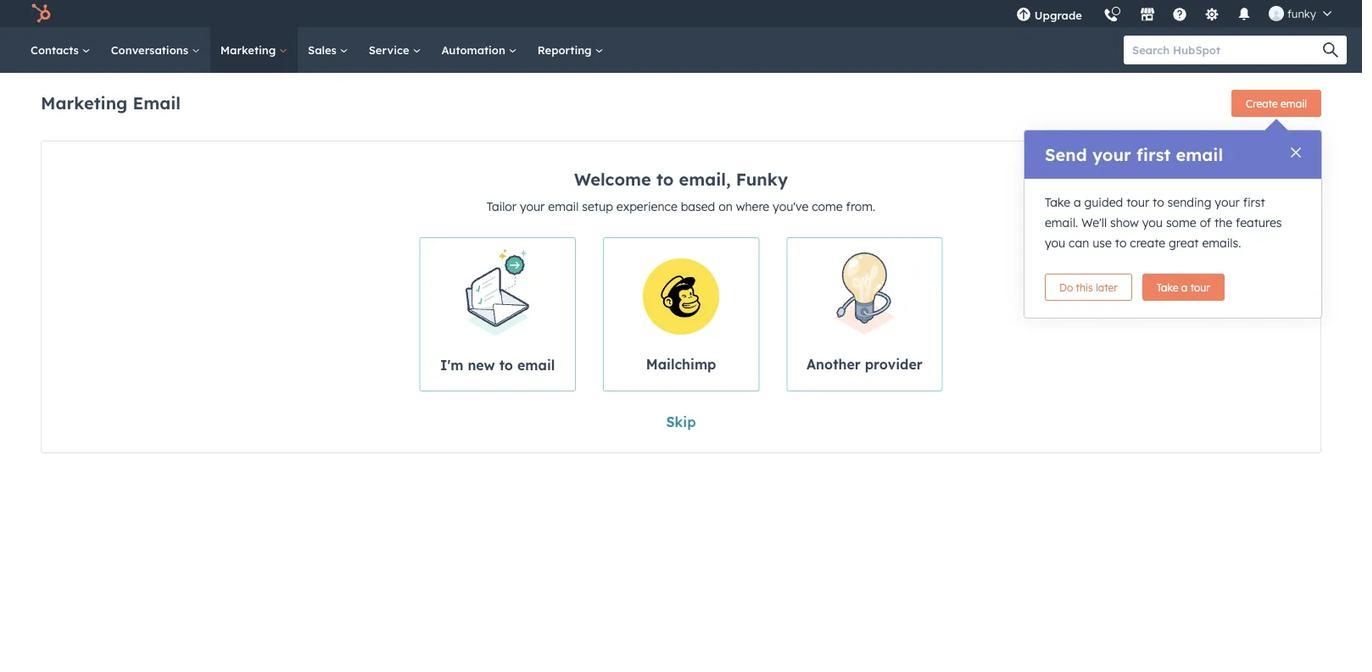 Task type: locate. For each thing, give the bounding box(es) containing it.
take down great at the top right
[[1157, 281, 1179, 294]]

help button
[[1166, 0, 1195, 27]]

email left setup
[[548, 199, 579, 214]]

1 horizontal spatial you
[[1143, 216, 1163, 230]]

1 vertical spatial tour
[[1191, 281, 1211, 294]]

you down 'email.'
[[1045, 236, 1066, 251]]

another provider link
[[787, 238, 943, 392]]

1 horizontal spatial marketing
[[220, 43, 279, 57]]

0 vertical spatial you
[[1143, 216, 1163, 230]]

tour up show
[[1127, 195, 1150, 210]]

marketing down contacts link
[[41, 92, 128, 113]]

1 horizontal spatial first
[[1244, 195, 1266, 210]]

take a tour
[[1157, 281, 1211, 294]]

of
[[1200, 216, 1212, 230]]

email inside option
[[517, 357, 555, 374]]

Search HubSpot search field
[[1124, 36, 1332, 64]]

first up features
[[1244, 195, 1266, 210]]

1 horizontal spatial tour
[[1191, 281, 1211, 294]]

first up sending
[[1137, 144, 1171, 165]]

your right send
[[1093, 144, 1132, 165]]

1 vertical spatial you
[[1045, 236, 1066, 251]]

conversations link
[[101, 27, 210, 73]]

a down great at the top right
[[1182, 281, 1188, 294]]

to right new
[[499, 357, 513, 374]]

take for take a tour
[[1157, 281, 1179, 294]]

0 vertical spatial first
[[1137, 144, 1171, 165]]

0 horizontal spatial first
[[1137, 144, 1171, 165]]

do this later
[[1060, 281, 1118, 294]]

take up 'email.'
[[1045, 195, 1071, 210]]

send
[[1045, 144, 1087, 165]]

0 horizontal spatial tour
[[1127, 195, 1150, 210]]

funky town image
[[1269, 6, 1284, 21]]

your for send your first email
[[1093, 144, 1132, 165]]

email,
[[679, 169, 731, 190]]

0 horizontal spatial you
[[1045, 236, 1066, 251]]

create
[[1130, 236, 1166, 251]]

to left sending
[[1153, 195, 1165, 210]]

your
[[1093, 144, 1132, 165], [1215, 195, 1240, 210], [520, 199, 545, 214]]

marketing left sales on the top of the page
[[220, 43, 279, 57]]

search image
[[1324, 42, 1339, 58]]

settings image
[[1205, 8, 1220, 23]]

0 vertical spatial a
[[1074, 195, 1081, 210]]

a up 'email.'
[[1074, 195, 1081, 210]]

1 vertical spatial a
[[1182, 281, 1188, 294]]

take a tour button
[[1143, 274, 1225, 301]]

sales link
[[298, 27, 359, 73]]

reporting link
[[527, 27, 614, 73]]

upgrade image
[[1016, 8, 1032, 23]]

marketing for marketing email
[[41, 92, 128, 113]]

a for tour
[[1182, 281, 1188, 294]]

create email button
[[1232, 90, 1322, 117]]

1 vertical spatial marketing
[[41, 92, 128, 113]]

your right tailor
[[520, 199, 545, 214]]

marketing
[[220, 43, 279, 57], [41, 92, 128, 113]]

to up tailor your email setup experience based on where you've come from.
[[657, 169, 674, 190]]

a for guided
[[1074, 195, 1081, 210]]

to
[[657, 169, 674, 190], [1153, 195, 1165, 210], [1116, 236, 1127, 251], [499, 357, 513, 374]]

emails.
[[1203, 236, 1242, 251]]

take a guided tour to sending your first email. we'll show you some of the features you can use to create great emails.
[[1045, 195, 1282, 251]]

tour
[[1127, 195, 1150, 210], [1191, 281, 1211, 294]]

email right create
[[1281, 97, 1307, 110]]

0 vertical spatial tour
[[1127, 195, 1150, 210]]

take inside take a guided tour to sending your first email. we'll show you some of the features you can use to create great emails.
[[1045, 195, 1071, 210]]

another
[[807, 356, 861, 373]]

to inside option
[[499, 357, 513, 374]]

later
[[1096, 281, 1118, 294]]

hubspot link
[[20, 3, 64, 24]]

i'm new to email
[[440, 357, 555, 374]]

marketing inside banner
[[41, 92, 128, 113]]

marketplaces button
[[1130, 0, 1166, 27]]

first
[[1137, 144, 1171, 165], [1244, 195, 1266, 210]]

Another provider checkbox
[[787, 238, 943, 392]]

we'll
[[1082, 216, 1107, 230]]

1 horizontal spatial your
[[1093, 144, 1132, 165]]

setup
[[582, 199, 613, 214]]

2 horizontal spatial your
[[1215, 195, 1240, 210]]

take
[[1045, 195, 1071, 210], [1157, 281, 1179, 294]]

do
[[1060, 281, 1073, 294]]

i'm
[[440, 357, 464, 374]]

1 vertical spatial take
[[1157, 281, 1179, 294]]

0 horizontal spatial your
[[520, 199, 545, 214]]

you up create in the top of the page
[[1143, 216, 1163, 230]]

experience
[[617, 199, 678, 214]]

1 horizontal spatial take
[[1157, 281, 1179, 294]]

welcome
[[574, 169, 651, 190]]

a inside button
[[1182, 281, 1188, 294]]

skip
[[666, 414, 696, 431]]

calling icon button
[[1097, 2, 1126, 27]]

email right new
[[517, 357, 555, 374]]

I'm new to email checkbox
[[420, 238, 576, 392]]

notifications image
[[1237, 8, 1252, 23]]

marketing link
[[210, 27, 298, 73]]

notifications button
[[1230, 0, 1259, 27]]

a inside take a guided tour to sending your first email. we'll show you some of the features you can use to create great emails.
[[1074, 195, 1081, 210]]

funky
[[1288, 6, 1317, 20]]

email inside button
[[1281, 97, 1307, 110]]

a
[[1074, 195, 1081, 210], [1182, 281, 1188, 294]]

tour down great at the top right
[[1191, 281, 1211, 294]]

0 vertical spatial marketing
[[220, 43, 279, 57]]

great
[[1169, 236, 1199, 251]]

1 horizontal spatial a
[[1182, 281, 1188, 294]]

take inside button
[[1157, 281, 1179, 294]]

features
[[1236, 216, 1282, 230]]

tailor
[[487, 199, 517, 214]]

0 horizontal spatial a
[[1074, 195, 1081, 210]]

your up the
[[1215, 195, 1240, 210]]

create
[[1246, 97, 1278, 110]]

service link
[[359, 27, 431, 73]]

service
[[369, 43, 413, 57]]

0 horizontal spatial marketing
[[41, 92, 128, 113]]

0 vertical spatial take
[[1045, 195, 1071, 210]]

menu
[[1006, 0, 1342, 34]]

email
[[1281, 97, 1307, 110], [1176, 144, 1224, 165], [548, 199, 579, 214], [517, 357, 555, 374]]

you
[[1143, 216, 1163, 230], [1045, 236, 1066, 251]]

1 vertical spatial first
[[1244, 195, 1266, 210]]

upgrade
[[1035, 8, 1083, 22]]

sending
[[1168, 195, 1212, 210]]

0 horizontal spatial take
[[1045, 195, 1071, 210]]

your for tailor your email setup experience based on where you've come from.
[[520, 199, 545, 214]]



Task type: describe. For each thing, give the bounding box(es) containing it.
to right "use"
[[1116, 236, 1127, 251]]

come
[[812, 199, 843, 214]]

new
[[468, 357, 495, 374]]

contacts link
[[20, 27, 101, 73]]

on
[[719, 199, 733, 214]]

marketing email
[[41, 92, 181, 113]]

tour inside take a guided tour to sending your first email. we'll show you some of the features you can use to create great emails.
[[1127, 195, 1150, 210]]

marketplaces image
[[1140, 8, 1155, 23]]

search button
[[1315, 36, 1347, 64]]

welcome to email, funky
[[574, 169, 788, 190]]

contacts
[[31, 43, 82, 57]]

the
[[1215, 216, 1233, 230]]

tailor your email setup experience based on where you've come from.
[[487, 199, 876, 214]]

skip button
[[666, 412, 696, 433]]

where
[[736, 199, 770, 214]]

another provider
[[807, 356, 923, 373]]

from.
[[846, 199, 876, 214]]

use
[[1093, 236, 1112, 251]]

marketing for marketing
[[220, 43, 279, 57]]

calling icon image
[[1104, 8, 1119, 24]]

can
[[1069, 236, 1090, 251]]

based
[[681, 199, 715, 214]]

first inside take a guided tour to sending your first email. we'll show you some of the features you can use to create great emails.
[[1244, 195, 1266, 210]]

reporting
[[538, 43, 595, 57]]

automation
[[442, 43, 509, 57]]

email.
[[1045, 216, 1079, 230]]

email
[[133, 92, 181, 113]]

provider
[[865, 356, 923, 373]]

menu containing funky
[[1006, 0, 1342, 34]]

this
[[1076, 281, 1093, 294]]

conversations
[[111, 43, 192, 57]]

send your first email
[[1045, 144, 1224, 165]]

some
[[1167, 216, 1197, 230]]

tour inside button
[[1191, 281, 1211, 294]]

Mailchimp checkbox
[[603, 238, 760, 392]]

do this later button
[[1045, 274, 1132, 301]]

guided
[[1085, 195, 1124, 210]]

show
[[1111, 216, 1139, 230]]

settings link
[[1195, 0, 1230, 27]]

create email
[[1246, 97, 1307, 110]]

you've
[[773, 199, 809, 214]]

automation link
[[431, 27, 527, 73]]

funky button
[[1259, 0, 1342, 27]]

hubspot image
[[31, 3, 51, 24]]

email up sending
[[1176, 144, 1224, 165]]

sales
[[308, 43, 340, 57]]

marketing email banner
[[41, 85, 1322, 124]]

your inside take a guided tour to sending your first email. we'll show you some of the features you can use to create great emails.
[[1215, 195, 1240, 210]]

funky
[[736, 169, 788, 190]]

mailchimp
[[646, 356, 717, 373]]

take for take a guided tour to sending your first email. we'll show you some of the features you can use to create great emails.
[[1045, 195, 1071, 210]]

close image
[[1291, 148, 1301, 158]]

help image
[[1172, 8, 1188, 23]]



Task type: vqa. For each thing, say whether or not it's contained in the screenshot.
bottom the "Compared"
no



